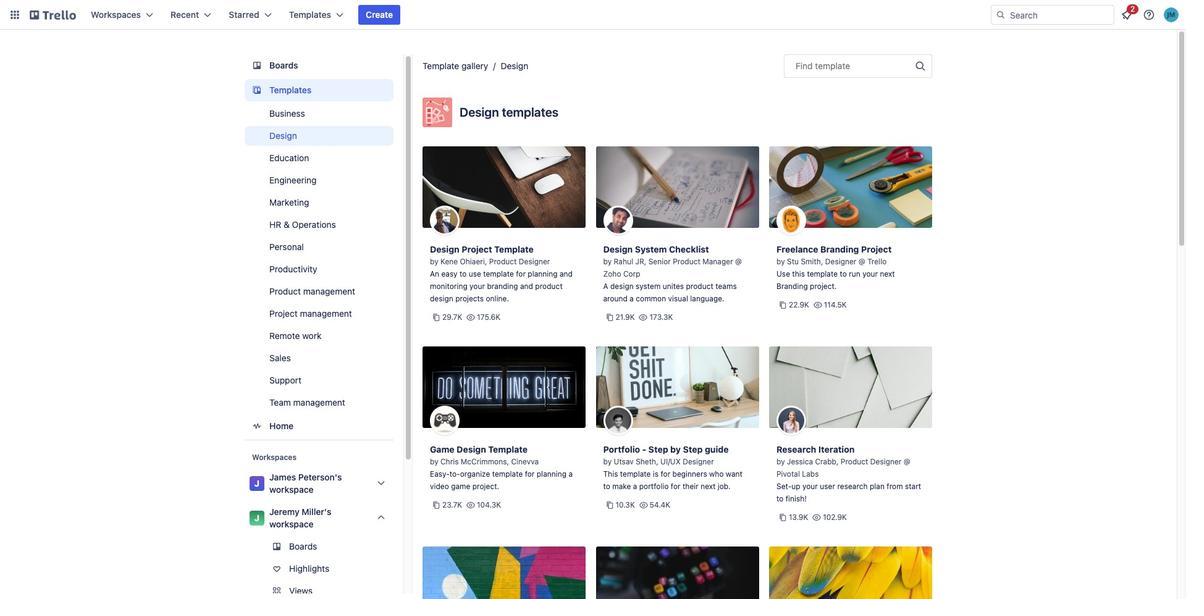 Task type: vqa. For each thing, say whether or not it's contained in the screenshot.
Customize views 'Icon'
no



Task type: describe. For each thing, give the bounding box(es) containing it.
workspaces inside dropdown button
[[91, 9, 141, 20]]

template inside field
[[816, 61, 851, 71]]

an
[[430, 270, 440, 279]]

this
[[793, 270, 806, 279]]

by for kene
[[430, 257, 439, 266]]

jessica crabb, product designer @ pivotal labs image
[[777, 406, 807, 436]]

designer inside design project template by kene ohiaeri, product designer an easy to use template for planning and monitoring your branding and product design projects online.
[[519, 257, 550, 266]]

find template
[[796, 61, 851, 71]]

who
[[710, 470, 724, 479]]

by up the this
[[604, 457, 612, 467]]

1 horizontal spatial branding
[[821, 244, 860, 255]]

freelance branding project by stu smith, designer @ trello use this template to run your next branding project.
[[777, 244, 896, 291]]

manager
[[703, 257, 734, 266]]

teams
[[716, 282, 737, 291]]

design inside design project template by kene ohiaeri, product designer an easy to use template for planning and monitoring your branding and product design projects online.
[[430, 294, 454, 304]]

use
[[469, 270, 481, 279]]

product down productivity
[[270, 286, 301, 297]]

finish!
[[786, 495, 807, 504]]

research
[[777, 444, 817, 455]]

cinevva
[[511, 457, 539, 467]]

your inside research iteration by jessica crabb, product designer @ pivotal labs set-up your user research plan from start to finish!
[[803, 482, 818, 491]]

open information menu image
[[1144, 9, 1156, 21]]

productivity link
[[245, 260, 394, 279]]

portfolio
[[604, 444, 641, 455]]

design inside design system checklist by rahul jr, senior product manager @ zoho corp a design system unites product teams around a common visual language.
[[611, 282, 634, 291]]

freelance
[[777, 244, 819, 255]]

Find template field
[[784, 54, 933, 78]]

a
[[604, 282, 609, 291]]

next inside freelance branding project by stu smith, designer @ trello use this template to run your next branding project.
[[881, 270, 896, 279]]

to inside design project template by kene ohiaeri, product designer an easy to use template for planning and monitoring your branding and product design projects online.
[[460, 270, 467, 279]]

is
[[653, 470, 659, 479]]

recent button
[[163, 5, 219, 25]]

their
[[683, 482, 699, 491]]

personal link
[[245, 237, 394, 257]]

design right gallery
[[501, 61, 529, 71]]

21.9k
[[616, 313, 635, 322]]

james peterson's workspace
[[270, 472, 342, 495]]

your inside design project template by kene ohiaeri, product designer an easy to use template for planning and monitoring your branding and product design projects online.
[[470, 282, 485, 291]]

workspace for james
[[270, 485, 314, 495]]

design right design icon
[[460, 105, 499, 119]]

portfolio
[[640, 482, 669, 491]]

project. inside game design template by chris mccrimmons, cinevva easy-to-organize template for planning a video game project.
[[473, 482, 500, 491]]

a inside design system checklist by rahul jr, senior product manager @ zoho corp a design system unites product teams around a common visual language.
[[630, 294, 634, 304]]

chris
[[441, 457, 459, 467]]

1 vertical spatial workspaces
[[252, 453, 297, 462]]

iteration
[[819, 444, 855, 455]]

organize
[[460, 470, 490, 479]]

james
[[270, 472, 296, 483]]

10.3k
[[616, 501, 635, 510]]

research
[[838, 482, 868, 491]]

boards link for home
[[245, 54, 394, 77]]

by inside research iteration by jessica crabb, product designer @ pivotal labs set-up your user research plan from start to finish!
[[777, 457, 786, 467]]

175.6k
[[477, 313, 501, 322]]

design icon image
[[423, 98, 453, 127]]

planning inside game design template by chris mccrimmons, cinevva easy-to-organize template for planning a video game project.
[[537, 470, 567, 479]]

forward image
[[391, 584, 406, 599]]

monitoring
[[430, 282, 468, 291]]

mccrimmons,
[[461, 457, 509, 467]]

jessica
[[788, 457, 814, 467]]

0 vertical spatial design link
[[501, 61, 529, 71]]

sales
[[270, 353, 291, 363]]

product inside design project template by kene ohiaeri, product designer an easy to use template for planning and monitoring your branding and product design projects online.
[[536, 282, 563, 291]]

hr & operations link
[[245, 215, 394, 235]]

product management
[[270, 286, 356, 297]]

design inside design project template by kene ohiaeri, product designer an easy to use template for planning and monitoring your branding and product design projects online.
[[430, 244, 460, 255]]

smith,
[[801, 257, 824, 266]]

views
[[289, 586, 313, 597]]

next inside portfolio - step by step guide by utsav sheth, ui/ux designer this template is for beginners who want to make a portfolio for their next job.
[[701, 482, 716, 491]]

0 horizontal spatial and
[[521, 282, 533, 291]]

this
[[604, 470, 618, 479]]

management for project management
[[300, 308, 352, 319]]

home
[[270, 421, 294, 431]]

remote work
[[270, 331, 322, 341]]

your inside freelance branding project by stu smith, designer @ trello use this template to run your next branding project.
[[863, 270, 879, 279]]

remote
[[270, 331, 300, 341]]

easy
[[442, 270, 458, 279]]

product management link
[[245, 282, 394, 302]]

team management link
[[245, 393, 394, 413]]

up
[[792, 482, 801, 491]]

business
[[270, 108, 305, 119]]

design project template by kene ohiaeri, product designer an easy to use template for planning and monitoring your branding and product design projects online.
[[430, 244, 573, 304]]

hr
[[270, 219, 281, 230]]

productivity
[[270, 264, 317, 274]]

product inside design system checklist by rahul jr, senior product manager @ zoho corp a design system unites product teams around a common visual language.
[[686, 282, 714, 291]]

senior
[[649, 257, 671, 266]]

for right is
[[661, 470, 671, 479]]

support link
[[245, 371, 394, 391]]

search image
[[997, 10, 1006, 20]]

stu smith, designer @ trello image
[[777, 206, 807, 236]]

portfolio - step by step guide by utsav sheth, ui/ux designer this template is for beginners who want to make a portfolio for their next job.
[[604, 444, 743, 491]]

run
[[850, 270, 861, 279]]

game design template by chris mccrimmons, cinevva easy-to-organize template for planning a video game project.
[[430, 444, 573, 491]]

for inside game design template by chris mccrimmons, cinevva easy-to-organize template for planning a video game project.
[[525, 470, 535, 479]]

design inside design system checklist by rahul jr, senior product manager @ zoho corp a design system unites product teams around a common visual language.
[[604, 244, 633, 255]]

29.7k
[[443, 313, 463, 322]]

-
[[643, 444, 647, 455]]

user
[[821, 482, 836, 491]]

gallery
[[462, 61, 489, 71]]

hr & operations
[[270, 219, 336, 230]]

design inside "link"
[[270, 130, 297, 141]]

to inside research iteration by jessica crabb, product designer @ pivotal labs set-up your user research plan from start to finish!
[[777, 495, 784, 504]]

video
[[430, 482, 449, 491]]

jeremy
[[270, 507, 300, 517]]

trello
[[868, 257, 887, 266]]

j for jeremy
[[255, 513, 260, 524]]

13.9k
[[789, 513, 809, 522]]

management for product management
[[303, 286, 356, 297]]

template inside design project template by kene ohiaeri, product designer an easy to use template for planning and monitoring your branding and product design projects online.
[[484, 270, 514, 279]]

by for stu
[[777, 257, 786, 266]]

template inside portfolio - step by step guide by utsav sheth, ui/ux designer this template is for beginners who want to make a portfolio for their next job.
[[621, 470, 651, 479]]

a inside portfolio - step by step guide by utsav sheth, ui/ux designer this template is for beginners who want to make a portfolio for their next job.
[[633, 482, 638, 491]]

template for game design template
[[489, 444, 528, 455]]

boards for views
[[289, 542, 317, 552]]

designer inside portfolio - step by step guide by utsav sheth, ui/ux designer this template is for beginners who want to make a portfolio for their next job.
[[683, 457, 714, 467]]

views link
[[245, 582, 406, 600]]

114.5k
[[825, 300, 847, 310]]

planning inside design project template by kene ohiaeri, product designer an easy to use template for planning and monitoring your branding and product design projects online.
[[528, 270, 558, 279]]

sales link
[[245, 349, 394, 368]]

guide
[[705, 444, 729, 455]]

project management
[[270, 308, 352, 319]]

rahul jr, senior product manager @ zoho corp image
[[604, 206, 633, 236]]

create
[[366, 9, 393, 20]]

template inside game design template by chris mccrimmons, cinevva easy-to-organize template for planning a video game project.
[[492, 470, 523, 479]]

workspace for jeremy
[[270, 519, 314, 530]]

zoho
[[604, 270, 622, 279]]

kene ohiaeri, product designer image
[[430, 206, 460, 236]]

Search field
[[1006, 6, 1115, 24]]

by for rahul
[[604, 257, 612, 266]]

utsav sheth, ui/ux designer image
[[604, 406, 633, 436]]

&
[[284, 219, 290, 230]]

@ for freelance branding project
[[859, 257, 866, 266]]

templates button
[[282, 5, 351, 25]]

designer inside freelance branding project by stu smith, designer @ trello use this template to run your next branding project.
[[826, 257, 857, 266]]

@ inside design system checklist by rahul jr, senior product manager @ zoho corp a design system unites product teams around a common visual language.
[[736, 257, 743, 266]]



Task type: locate. For each thing, give the bounding box(es) containing it.
template right find
[[816, 61, 851, 71]]

0 vertical spatial branding
[[821, 244, 860, 255]]

designer up plan
[[871, 457, 902, 467]]

product down checklist
[[673, 257, 701, 266]]

1 horizontal spatial project.
[[811, 282, 837, 291]]

workspace inside james peterson's workspace
[[270, 485, 314, 495]]

0 vertical spatial planning
[[528, 270, 558, 279]]

rahul
[[614, 257, 634, 266]]

want
[[726, 470, 743, 479]]

step right -
[[649, 444, 669, 455]]

2 vertical spatial your
[[803, 482, 818, 491]]

2 horizontal spatial your
[[863, 270, 879, 279]]

0 horizontal spatial project.
[[473, 482, 500, 491]]

plan
[[870, 482, 885, 491]]

0 vertical spatial management
[[303, 286, 356, 297]]

design up kene
[[430, 244, 460, 255]]

management down productivity link
[[303, 286, 356, 297]]

templates up 'business'
[[270, 85, 312, 95]]

make
[[613, 482, 631, 491]]

to-
[[450, 470, 460, 479]]

2 horizontal spatial @
[[904, 457, 911, 467]]

by inside design project template by kene ohiaeri, product designer an easy to use template for planning and monitoring your branding and product design projects online.
[[430, 257, 439, 266]]

project
[[462, 244, 493, 255], [862, 244, 892, 255], [270, 308, 298, 319]]

design up rahul on the right top
[[604, 244, 633, 255]]

management
[[303, 286, 356, 297], [300, 308, 352, 319], [293, 397, 345, 408]]

branding up run at the top of page
[[821, 244, 860, 255]]

1 horizontal spatial design
[[611, 282, 634, 291]]

home image
[[250, 419, 265, 434]]

product up language.
[[686, 282, 714, 291]]

1 vertical spatial boards link
[[245, 537, 394, 557]]

beginners
[[673, 470, 708, 479]]

work
[[302, 331, 322, 341]]

0 vertical spatial boards link
[[245, 54, 394, 77]]

by for chris
[[430, 457, 439, 467]]

0 horizontal spatial design link
[[245, 126, 394, 146]]

by left 'stu'
[[777, 257, 786, 266]]

1 vertical spatial workspace
[[270, 519, 314, 530]]

1 step from the left
[[649, 444, 669, 455]]

business link
[[245, 104, 394, 124]]

product inside design system checklist by rahul jr, senior product manager @ zoho corp a design system unites product teams around a common visual language.
[[673, 257, 701, 266]]

2 step from the left
[[683, 444, 703, 455]]

boards link for views
[[245, 537, 394, 557]]

to down set-
[[777, 495, 784, 504]]

product up branding
[[489, 257, 517, 266]]

language.
[[691, 294, 725, 304]]

workspace down james
[[270, 485, 314, 495]]

2 vertical spatial a
[[633, 482, 638, 491]]

0 horizontal spatial step
[[649, 444, 669, 455]]

project.
[[811, 282, 837, 291], [473, 482, 500, 491]]

0 vertical spatial template
[[423, 61, 459, 71]]

template up branding
[[495, 244, 534, 255]]

next down who on the bottom of the page
[[701, 482, 716, 491]]

for inside design project template by kene ohiaeri, product designer an easy to use template for planning and monitoring your branding and product design projects online.
[[516, 270, 526, 279]]

remote work link
[[245, 326, 394, 346]]

23.7k
[[443, 501, 463, 510]]

0 horizontal spatial workspaces
[[91, 9, 141, 20]]

1 vertical spatial next
[[701, 482, 716, 491]]

crabb,
[[816, 457, 839, 467]]

peterson's
[[298, 472, 342, 483]]

1 vertical spatial planning
[[537, 470, 567, 479]]

2 vertical spatial management
[[293, 397, 345, 408]]

template gallery
[[423, 61, 489, 71]]

1 horizontal spatial your
[[803, 482, 818, 491]]

project up ohiaeri, at the top
[[462, 244, 493, 255]]

a right the make
[[633, 482, 638, 491]]

template inside freelance branding project by stu smith, designer @ trello use this template to run your next branding project.
[[808, 270, 838, 279]]

recent
[[171, 9, 199, 20]]

start
[[906, 482, 922, 491]]

back to home image
[[30, 5, 76, 25]]

j for james
[[255, 478, 260, 489]]

2 j from the top
[[255, 513, 260, 524]]

primary element
[[0, 0, 1187, 30]]

design link down business link
[[245, 126, 394, 146]]

a
[[630, 294, 634, 304], [569, 470, 573, 479], [633, 482, 638, 491]]

designer right ohiaeri, at the top
[[519, 257, 550, 266]]

boards link up highlights link
[[245, 537, 394, 557]]

0 vertical spatial workspace
[[270, 485, 314, 495]]

research iteration by jessica crabb, product designer @ pivotal labs set-up your user research plan from start to finish!
[[777, 444, 922, 504]]

1 vertical spatial a
[[569, 470, 573, 479]]

templates
[[289, 9, 331, 20], [270, 85, 312, 95]]

104.3k
[[477, 501, 501, 510]]

@ for research iteration
[[904, 457, 911, 467]]

by up ui/ux
[[671, 444, 681, 455]]

template for design project template
[[495, 244, 534, 255]]

j left 'jeremy'
[[255, 513, 260, 524]]

template down the cinevva
[[492, 470, 523, 479]]

template up the cinevva
[[489, 444, 528, 455]]

2 boards link from the top
[[245, 537, 394, 557]]

design up mccrimmons,
[[457, 444, 486, 455]]

2 product from the left
[[686, 282, 714, 291]]

project up 'trello'
[[862, 244, 892, 255]]

0 vertical spatial and
[[560, 270, 573, 279]]

marketing
[[270, 197, 309, 208]]

labs
[[803, 470, 819, 479]]

design link right gallery
[[501, 61, 529, 71]]

chris mccrimmons, cinevva image
[[430, 406, 460, 436]]

by for step
[[671, 444, 681, 455]]

ui/ux
[[661, 457, 681, 467]]

0 vertical spatial j
[[255, 478, 260, 489]]

game
[[430, 444, 455, 455]]

a left the this
[[569, 470, 573, 479]]

1 vertical spatial boards
[[289, 542, 317, 552]]

management down "support" link
[[293, 397, 345, 408]]

0 horizontal spatial project
[[270, 308, 298, 319]]

project management link
[[245, 304, 394, 324]]

jeremy miller's workspace
[[270, 507, 332, 530]]

1 horizontal spatial product
[[686, 282, 714, 291]]

board image
[[250, 58, 265, 73]]

boards for home
[[270, 60, 298, 70]]

templates right starred popup button
[[289, 9, 331, 20]]

project. down organize
[[473, 482, 500, 491]]

0 horizontal spatial your
[[470, 282, 485, 291]]

template board image
[[250, 83, 265, 98]]

your down 'trello'
[[863, 270, 879, 279]]

1 horizontal spatial step
[[683, 444, 703, 455]]

design down the monitoring
[[430, 294, 454, 304]]

j
[[255, 478, 260, 489], [255, 513, 260, 524]]

design down 'business'
[[270, 130, 297, 141]]

job.
[[718, 482, 731, 491]]

branding down this
[[777, 282, 808, 291]]

project. inside freelance branding project by stu smith, designer @ trello use this template to run your next branding project.
[[811, 282, 837, 291]]

to inside portfolio - step by step guide by utsav sheth, ui/ux designer this template is for beginners who want to make a portfolio for their next job.
[[604, 482, 611, 491]]

1 vertical spatial and
[[521, 282, 533, 291]]

template inside game design template by chris mccrimmons, cinevva easy-to-organize template for planning a video game project.
[[489, 444, 528, 455]]

to inside freelance branding project by stu smith, designer @ trello use this template to run your next branding project.
[[840, 270, 847, 279]]

project inside freelance branding project by stu smith, designer @ trello use this template to run your next branding project.
[[862, 244, 892, 255]]

templates link
[[245, 79, 394, 101]]

online.
[[486, 294, 509, 304]]

54.4k
[[650, 501, 671, 510]]

1 vertical spatial management
[[300, 308, 352, 319]]

1 vertical spatial design link
[[245, 126, 394, 146]]

1 horizontal spatial next
[[881, 270, 896, 279]]

0 vertical spatial templates
[[289, 9, 331, 20]]

system
[[635, 244, 667, 255]]

designer
[[519, 257, 550, 266], [826, 257, 857, 266], [683, 457, 714, 467], [871, 457, 902, 467]]

by up zoho
[[604, 257, 612, 266]]

design
[[501, 61, 529, 71], [460, 105, 499, 119], [270, 130, 297, 141], [430, 244, 460, 255], [604, 244, 633, 255], [457, 444, 486, 455]]

marketing link
[[245, 193, 394, 213]]

planning
[[528, 270, 558, 279], [537, 470, 567, 479]]

0 vertical spatial a
[[630, 294, 634, 304]]

and left zoho
[[560, 270, 573, 279]]

next down 'trello'
[[881, 270, 896, 279]]

engineering link
[[245, 171, 394, 190]]

starred button
[[221, 5, 279, 25]]

your down labs
[[803, 482, 818, 491]]

@ inside research iteration by jessica crabb, product designer @ pivotal labs set-up your user research plan from start to finish!
[[904, 457, 911, 467]]

workspace down 'jeremy'
[[270, 519, 314, 530]]

sheth,
[[636, 457, 659, 467]]

0 vertical spatial next
[[881, 270, 896, 279]]

product inside research iteration by jessica crabb, product designer @ pivotal labs set-up your user research plan from start to finish!
[[841, 457, 869, 467]]

boards link
[[245, 54, 394, 77], [245, 537, 394, 557]]

1 horizontal spatial and
[[560, 270, 573, 279]]

1 horizontal spatial project
[[462, 244, 493, 255]]

product inside design project template by kene ohiaeri, product designer an easy to use template for planning and monitoring your branding and product design projects online.
[[489, 257, 517, 266]]

by inside game design template by chris mccrimmons, cinevva easy-to-organize template for planning a video game project.
[[430, 457, 439, 467]]

template down smith,
[[808, 270, 838, 279]]

@ up run at the top of page
[[859, 257, 866, 266]]

2 horizontal spatial project
[[862, 244, 892, 255]]

miller's
[[302, 507, 332, 517]]

a inside game design template by chris mccrimmons, cinevva easy-to-organize template for planning a video game project.
[[569, 470, 573, 479]]

project inside design project template by kene ohiaeri, product designer an easy to use template for planning and monitoring your branding and product design projects online.
[[462, 244, 493, 255]]

0 vertical spatial design
[[611, 282, 634, 291]]

design templates
[[460, 105, 559, 119]]

project up remote
[[270, 308, 298, 319]]

1 vertical spatial templates
[[270, 85, 312, 95]]

starred
[[229, 9, 259, 20]]

design link
[[501, 61, 529, 71], [245, 126, 394, 146]]

to left run at the top of page
[[840, 270, 847, 279]]

ohiaeri,
[[460, 257, 487, 266]]

j left james
[[255, 478, 260, 489]]

by inside freelance branding project by stu smith, designer @ trello use this template to run your next branding project.
[[777, 257, 786, 266]]

template down 'sheth,'
[[621, 470, 651, 479]]

product down iteration
[[841, 457, 869, 467]]

1 vertical spatial template
[[495, 244, 534, 255]]

for up branding
[[516, 270, 526, 279]]

product right branding
[[536, 282, 563, 291]]

home link
[[245, 415, 394, 438]]

kene
[[441, 257, 458, 266]]

templates inside popup button
[[289, 9, 331, 20]]

1 vertical spatial j
[[255, 513, 260, 524]]

@ right manager
[[736, 257, 743, 266]]

1 workspace from the top
[[270, 485, 314, 495]]

boards link up templates link on the top left
[[245, 54, 394, 77]]

for
[[516, 270, 526, 279], [525, 470, 535, 479], [661, 470, 671, 479], [671, 482, 681, 491]]

0 horizontal spatial branding
[[777, 282, 808, 291]]

0 vertical spatial boards
[[270, 60, 298, 70]]

by up easy-
[[430, 457, 439, 467]]

102.9k
[[824, 513, 848, 522]]

0 horizontal spatial next
[[701, 482, 716, 491]]

template
[[423, 61, 459, 71], [495, 244, 534, 255], [489, 444, 528, 455]]

management for team management
[[293, 397, 345, 408]]

0 vertical spatial workspaces
[[91, 9, 141, 20]]

1 vertical spatial your
[[470, 282, 485, 291]]

0 vertical spatial your
[[863, 270, 879, 279]]

a right around
[[630, 294, 634, 304]]

0 horizontal spatial product
[[536, 282, 563, 291]]

1 vertical spatial branding
[[777, 282, 808, 291]]

jeremy miller (jeremymiller198) image
[[1165, 7, 1180, 22]]

templates
[[502, 105, 559, 119]]

workspace
[[270, 485, 314, 495], [270, 519, 314, 530]]

to down the this
[[604, 482, 611, 491]]

for left their
[[671, 482, 681, 491]]

1 vertical spatial design
[[430, 294, 454, 304]]

from
[[887, 482, 904, 491]]

design inside game design template by chris mccrimmons, cinevva easy-to-organize template for planning a video game project.
[[457, 444, 486, 455]]

jr,
[[636, 257, 647, 266]]

branding
[[821, 244, 860, 255], [777, 282, 808, 291]]

workspace inside jeremy miller's workspace
[[270, 519, 314, 530]]

for down the cinevva
[[525, 470, 535, 479]]

your down use
[[470, 282, 485, 291]]

template inside design project template by kene ohiaeri, product designer an easy to use template for planning and monitoring your branding and product design projects online.
[[495, 244, 534, 255]]

@ up "start"
[[904, 457, 911, 467]]

highlights
[[289, 564, 330, 574]]

management down product management link
[[300, 308, 352, 319]]

designer inside research iteration by jessica crabb, product designer @ pivotal labs set-up your user research plan from start to finish!
[[871, 457, 902, 467]]

0 horizontal spatial @
[[736, 257, 743, 266]]

unites
[[663, 282, 684, 291]]

step
[[649, 444, 669, 455], [683, 444, 703, 455]]

1 product from the left
[[536, 282, 563, 291]]

1 boards link from the top
[[245, 54, 394, 77]]

workspaces button
[[83, 5, 161, 25]]

branding
[[487, 282, 518, 291]]

template up branding
[[484, 270, 514, 279]]

by up an
[[430, 257, 439, 266]]

1 vertical spatial project.
[[473, 482, 500, 491]]

game
[[451, 482, 471, 491]]

1 j from the top
[[255, 478, 260, 489]]

1 horizontal spatial @
[[859, 257, 866, 266]]

template left gallery
[[423, 61, 459, 71]]

2 notifications image
[[1120, 7, 1135, 22]]

by inside design system checklist by rahul jr, senior product manager @ zoho corp a design system unites product teams around a common visual language.
[[604, 257, 612, 266]]

boards up "highlights" at the left bottom of the page
[[289, 542, 317, 552]]

step left guide
[[683, 444, 703, 455]]

project. up 114.5k
[[811, 282, 837, 291]]

pivotal
[[777, 470, 801, 479]]

design up around
[[611, 282, 634, 291]]

use
[[777, 270, 791, 279]]

2 vertical spatial template
[[489, 444, 528, 455]]

2 workspace from the top
[[270, 519, 314, 530]]

and right branding
[[521, 282, 533, 291]]

by up pivotal
[[777, 457, 786, 467]]

boards right board image
[[270, 60, 298, 70]]

to left use
[[460, 270, 467, 279]]

0 vertical spatial project.
[[811, 282, 837, 291]]

find
[[796, 61, 813, 71]]

designer up beginners at the bottom of page
[[683, 457, 714, 467]]

1 horizontal spatial design link
[[501, 61, 529, 71]]

0 horizontal spatial design
[[430, 294, 454, 304]]

education link
[[245, 148, 394, 168]]

1 horizontal spatial workspaces
[[252, 453, 297, 462]]

173.3k
[[650, 313, 673, 322]]

system
[[636, 282, 661, 291]]

@ inside freelance branding project by stu smith, designer @ trello use this template to run your next branding project.
[[859, 257, 866, 266]]

designer up run at the top of page
[[826, 257, 857, 266]]

support
[[270, 375, 302, 386]]

template gallery link
[[423, 61, 489, 71]]



